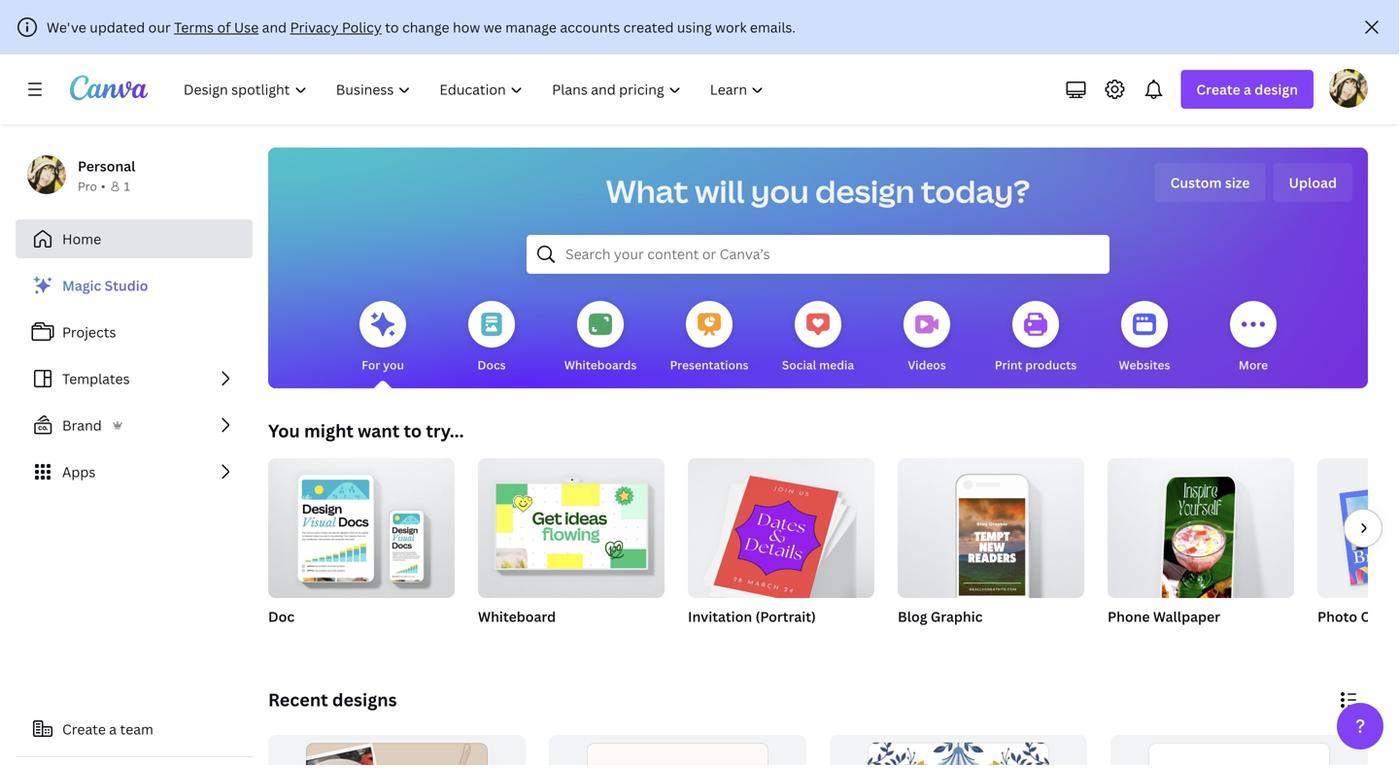 Task type: locate. For each thing, give the bounding box(es) containing it.
create inside button
[[62, 721, 106, 739]]

design left stephanie aranda image
[[1255, 80, 1298, 99]]

presentations button
[[670, 288, 749, 389]]

a for team
[[109, 721, 117, 739]]

custom size
[[1171, 173, 1250, 192]]

1 vertical spatial create
[[62, 721, 106, 739]]

0 horizontal spatial you
[[383, 357, 404, 373]]

size
[[1225, 173, 1250, 192]]

videos button
[[904, 288, 950, 389]]

you
[[751, 170, 809, 212], [383, 357, 404, 373]]

0 vertical spatial to
[[385, 18, 399, 36]]

a inside dropdown button
[[1244, 80, 1252, 99]]

for
[[362, 357, 380, 373]]

0 horizontal spatial a
[[109, 721, 117, 739]]

to right policy
[[385, 18, 399, 36]]

a left "team" on the bottom
[[109, 721, 117, 739]]

home link
[[16, 220, 253, 258]]

design
[[1255, 80, 1298, 99], [815, 170, 915, 212]]

for you button
[[360, 288, 406, 389]]

a inside button
[[109, 721, 117, 739]]

blog graphic
[[898, 608, 983, 626]]

brand link
[[16, 406, 253, 445]]

design up search search box
[[815, 170, 915, 212]]

1 vertical spatial a
[[109, 721, 117, 739]]

pro
[[78, 178, 97, 194]]

create up custom size
[[1197, 80, 1241, 99]]

brand
[[62, 416, 102, 435]]

you inside button
[[383, 357, 404, 373]]

more button
[[1230, 288, 1277, 389]]

create a design
[[1197, 80, 1298, 99]]

might
[[304, 419, 354, 443]]

1 vertical spatial you
[[383, 357, 404, 373]]

policy
[[342, 18, 382, 36]]

0 horizontal spatial design
[[815, 170, 915, 212]]

0 vertical spatial design
[[1255, 80, 1298, 99]]

our
[[148, 18, 171, 36]]

accounts
[[560, 18, 620, 36]]

presentations
[[670, 357, 749, 373]]

invitation (portrait) group
[[688, 451, 875, 651]]

create
[[1197, 80, 1241, 99], [62, 721, 106, 739]]

custom size button
[[1155, 163, 1266, 202]]

work
[[715, 18, 747, 36]]

1 horizontal spatial to
[[404, 419, 422, 443]]

0 vertical spatial a
[[1244, 80, 1252, 99]]

we
[[484, 18, 502, 36]]

0 vertical spatial create
[[1197, 80, 1241, 99]]

docs button
[[468, 288, 515, 389]]

to
[[385, 18, 399, 36], [404, 419, 422, 443]]

a
[[1244, 80, 1252, 99], [109, 721, 117, 739]]

create for create a design
[[1197, 80, 1241, 99]]

you right will
[[751, 170, 809, 212]]

blog
[[898, 608, 928, 626]]

blog graphic group
[[898, 451, 1084, 651]]

1 horizontal spatial a
[[1244, 80, 1252, 99]]

a for design
[[1244, 80, 1252, 99]]

0 vertical spatial you
[[751, 170, 809, 212]]

create inside dropdown button
[[1197, 80, 1241, 99]]

create for create a team
[[62, 721, 106, 739]]

want
[[358, 419, 400, 443]]

what will you design today?
[[606, 170, 1030, 212]]

1
[[124, 178, 130, 194]]

photo collag
[[1318, 608, 1399, 626]]

you
[[268, 419, 300, 443]]

None search field
[[527, 235, 1110, 274]]

pro •
[[78, 178, 105, 194]]

recent designs
[[268, 688, 397, 712]]

to left try... at left bottom
[[404, 419, 422, 443]]

try...
[[426, 419, 464, 443]]

0 horizontal spatial create
[[62, 721, 106, 739]]

terms of use link
[[174, 18, 259, 36]]

1 horizontal spatial create
[[1197, 80, 1241, 99]]

1 horizontal spatial design
[[1255, 80, 1298, 99]]

invitation (portrait)
[[688, 608, 816, 626]]

websites button
[[1119, 288, 1170, 389]]

team
[[120, 721, 153, 739]]

stephanie aranda image
[[1329, 69, 1368, 108]]

create left "team" on the bottom
[[62, 721, 106, 739]]

magic
[[62, 276, 101, 295]]

we've updated our terms of use and privacy policy to change how we manage accounts created using work emails.
[[47, 18, 796, 36]]

doc
[[268, 608, 295, 626]]

you right for on the left top of the page
[[383, 357, 404, 373]]

whiteboard group
[[478, 451, 665, 651]]

1 vertical spatial design
[[815, 170, 915, 212]]

created
[[624, 18, 674, 36]]

phone wallpaper
[[1108, 608, 1221, 626]]

a up size on the right top
[[1244, 80, 1252, 99]]

group
[[268, 451, 455, 599], [478, 451, 665, 599], [688, 451, 875, 605], [898, 451, 1084, 599], [1108, 451, 1294, 610], [1318, 459, 1399, 599], [268, 736, 526, 766], [549, 736, 807, 766], [830, 736, 1087, 766], [1111, 736, 1368, 766]]

collag
[[1361, 608, 1399, 626]]

docs
[[477, 357, 506, 373]]

1 horizontal spatial you
[[751, 170, 809, 212]]

apps link
[[16, 453, 253, 492]]

list
[[16, 266, 253, 492]]

Search search field
[[566, 236, 1071, 273]]

social
[[782, 357, 816, 373]]



Task type: describe. For each thing, give the bounding box(es) containing it.
home
[[62, 230, 101, 248]]

what
[[606, 170, 689, 212]]

designs
[[332, 688, 397, 712]]

projects
[[62, 323, 116, 342]]

•
[[101, 178, 105, 194]]

templates link
[[16, 360, 253, 398]]

terms
[[174, 18, 214, 36]]

magic studio
[[62, 276, 148, 295]]

whiteboards button
[[564, 288, 637, 389]]

social media
[[782, 357, 854, 373]]

create a design button
[[1181, 70, 1314, 109]]

design inside dropdown button
[[1255, 80, 1298, 99]]

photo collage (portrait) group
[[1318, 459, 1399, 651]]

wallpaper
[[1153, 608, 1221, 626]]

0 horizontal spatial to
[[385, 18, 399, 36]]

studio
[[105, 276, 148, 295]]

photo
[[1318, 608, 1358, 626]]

whiteboards
[[564, 357, 637, 373]]

we've
[[47, 18, 86, 36]]

list containing magic studio
[[16, 266, 253, 492]]

1 vertical spatial to
[[404, 419, 422, 443]]

today?
[[921, 170, 1030, 212]]

phone
[[1108, 608, 1150, 626]]

products
[[1025, 357, 1077, 373]]

manage
[[505, 18, 557, 36]]

emails.
[[750, 18, 796, 36]]

print products button
[[995, 288, 1077, 389]]

doc group
[[268, 451, 455, 651]]

whiteboard
[[478, 608, 556, 626]]

graphic
[[931, 608, 983, 626]]

for you
[[362, 357, 404, 373]]

and
[[262, 18, 287, 36]]

upload button
[[1273, 163, 1353, 202]]

top level navigation element
[[171, 70, 781, 109]]

media
[[819, 357, 854, 373]]

using
[[677, 18, 712, 36]]

apps
[[62, 463, 96, 481]]

you might want to try...
[[268, 419, 464, 443]]

privacy
[[290, 18, 339, 36]]

updated
[[90, 18, 145, 36]]

upload
[[1289, 173, 1337, 192]]

websites
[[1119, 357, 1170, 373]]

phone wallpaper group
[[1108, 451, 1294, 651]]

will
[[695, 170, 745, 212]]

use
[[234, 18, 259, 36]]

(portrait)
[[756, 608, 816, 626]]

personal
[[78, 157, 135, 175]]

print
[[995, 357, 1023, 373]]

projects link
[[16, 313, 253, 352]]

invitation
[[688, 608, 752, 626]]

templates
[[62, 370, 130, 388]]

social media button
[[782, 288, 854, 389]]

magic studio link
[[16, 266, 253, 305]]

how
[[453, 18, 480, 36]]

custom
[[1171, 173, 1222, 192]]

create a team
[[62, 721, 153, 739]]

change
[[402, 18, 449, 36]]

recent
[[268, 688, 328, 712]]

more
[[1239, 357, 1268, 373]]

of
[[217, 18, 231, 36]]

privacy policy link
[[290, 18, 382, 36]]

videos
[[908, 357, 946, 373]]

print products
[[995, 357, 1077, 373]]

create a team button
[[16, 710, 253, 749]]



Task type: vqa. For each thing, say whether or not it's contained in the screenshot.
All Button
no



